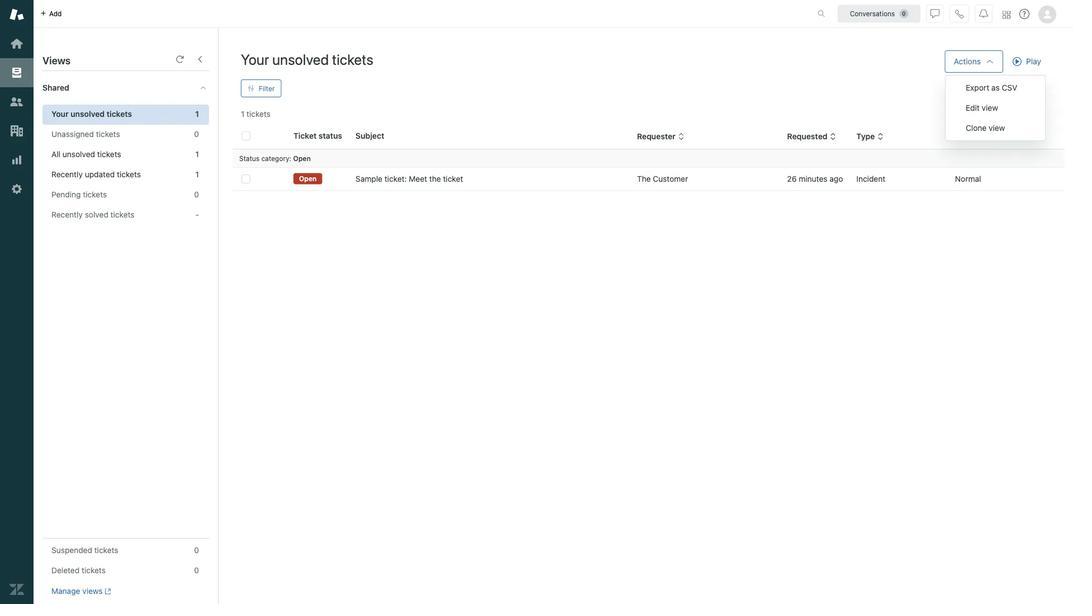 Task type: locate. For each thing, give the bounding box(es) containing it.
4 0 from the top
[[194, 566, 199, 575]]

all unsolved tickets
[[51, 150, 121, 159]]

ticket:
[[385, 174, 407, 183]]

-
[[196, 210, 199, 219]]

0 horizontal spatial your unsolved tickets
[[51, 109, 132, 119]]

recently up pending
[[51, 170, 83, 179]]

status
[[319, 131, 342, 140]]

clone
[[966, 123, 987, 133]]

your unsolved tickets up "unassigned tickets"
[[51, 109, 132, 119]]

zendesk image
[[10, 582, 24, 597]]

0 vertical spatial recently
[[51, 170, 83, 179]]

open
[[293, 154, 311, 162], [299, 175, 317, 183]]

shared heading
[[34, 71, 218, 105]]

type button
[[857, 132, 885, 142]]

1 vertical spatial recently
[[51, 210, 83, 219]]

unassigned
[[51, 129, 94, 139]]

export
[[966, 83, 990, 92]]

0
[[194, 129, 199, 139], [194, 190, 199, 199], [194, 546, 199, 555], [194, 566, 199, 575]]

button displays agent's chat status as invisible. image
[[931, 9, 940, 18]]

unsolved up filter
[[272, 51, 329, 68]]

view right the edit
[[983, 103, 999, 112]]

conversations button
[[838, 5, 921, 23]]

0 for pending tickets
[[194, 190, 199, 199]]

conversations
[[851, 10, 896, 18]]

0 vertical spatial your
[[241, 51, 269, 68]]

requested
[[788, 132, 828, 141]]

notifications image
[[980, 9, 989, 18]]

actions button
[[946, 50, 1004, 73]]

the customer
[[637, 174, 689, 183]]

reporting image
[[10, 153, 24, 167]]

pending tickets
[[51, 190, 107, 199]]

1 for your unsolved tickets
[[195, 109, 199, 119]]

view right clone
[[989, 123, 1006, 133]]

edit view
[[966, 103, 999, 112]]

views
[[43, 54, 71, 66]]

3 0 from the top
[[194, 546, 199, 555]]

sample ticket: meet the ticket link
[[356, 173, 463, 185]]

add button
[[34, 0, 69, 27]]

ticket
[[294, 131, 317, 140]]

ago
[[830, 174, 844, 183]]

customer
[[653, 174, 689, 183]]

unsolved up "unassigned tickets"
[[71, 109, 105, 119]]

view
[[983, 103, 999, 112], [989, 123, 1006, 133]]

deleted
[[51, 566, 80, 575]]

your unsolved tickets
[[241, 51, 374, 68], [51, 109, 132, 119]]

1 for recently updated tickets
[[196, 170, 199, 179]]

0 for unassigned tickets
[[194, 129, 199, 139]]

0 vertical spatial unsolved
[[272, 51, 329, 68]]

open down 'status category: open'
[[299, 175, 317, 183]]

recently down pending
[[51, 210, 83, 219]]

status
[[239, 154, 260, 162]]

1 0 from the top
[[194, 129, 199, 139]]

(opens in a new tab) image
[[103, 588, 111, 595]]

minutes
[[799, 174, 828, 183]]

1
[[195, 109, 199, 119], [241, 109, 245, 119], [196, 150, 199, 159], [196, 170, 199, 179]]

deleted tickets
[[51, 566, 106, 575]]

refresh views pane image
[[176, 55, 185, 64]]

recently
[[51, 170, 83, 179], [51, 210, 83, 219]]

get help image
[[1020, 9, 1030, 19]]

shared
[[43, 83, 69, 92]]

views image
[[10, 65, 24, 80]]

your up unassigned
[[51, 109, 69, 119]]

1 vertical spatial your unsolved tickets
[[51, 109, 132, 119]]

edit
[[966, 103, 980, 112]]

sample
[[356, 174, 383, 183]]

add
[[49, 10, 62, 18]]

open down ticket
[[293, 154, 311, 162]]

pending
[[51, 190, 81, 199]]

1 vertical spatial unsolved
[[71, 109, 105, 119]]

1 down collapse views pane image
[[195, 109, 199, 119]]

0 for suspended tickets
[[194, 546, 199, 555]]

recently for recently solved tickets
[[51, 210, 83, 219]]

1 tickets
[[241, 109, 271, 119]]

incident
[[857, 174, 886, 183]]

actions menu
[[946, 75, 1046, 141]]

your unsolved tickets up filter
[[241, 51, 374, 68]]

requester button
[[637, 132, 685, 142]]

row
[[233, 168, 1065, 190]]

actions
[[955, 57, 982, 66]]

1 vertical spatial view
[[989, 123, 1006, 133]]

requester
[[637, 132, 676, 141]]

1 vertical spatial your
[[51, 109, 69, 119]]

unsolved
[[272, 51, 329, 68], [71, 109, 105, 119], [63, 150, 95, 159]]

your
[[241, 51, 269, 68], [51, 109, 69, 119]]

1 up - at the left of the page
[[196, 170, 199, 179]]

2 0 from the top
[[194, 190, 199, 199]]

normal
[[956, 174, 982, 183]]

0 vertical spatial view
[[983, 103, 999, 112]]

0 vertical spatial open
[[293, 154, 311, 162]]

sample ticket: meet the ticket
[[356, 174, 463, 183]]

the
[[430, 174, 441, 183]]

unsolved down unassigned
[[63, 150, 95, 159]]

1 left status
[[196, 150, 199, 159]]

filter button
[[241, 79, 282, 97]]

1 recently from the top
[[51, 170, 83, 179]]

recently for recently updated tickets
[[51, 170, 83, 179]]

as
[[992, 83, 1000, 92]]

suspended tickets
[[51, 546, 118, 555]]

tickets
[[332, 51, 374, 68], [107, 109, 132, 119], [247, 109, 271, 119], [96, 129, 120, 139], [97, 150, 121, 159], [117, 170, 141, 179], [83, 190, 107, 199], [111, 210, 135, 219], [94, 546, 118, 555], [82, 566, 106, 575]]

csv
[[1003, 83, 1018, 92]]

your up filter button on the top left
[[241, 51, 269, 68]]

1 horizontal spatial your
[[241, 51, 269, 68]]

the
[[637, 174, 651, 183]]

2 recently from the top
[[51, 210, 83, 219]]

views
[[82, 586, 103, 596]]

0 vertical spatial your unsolved tickets
[[241, 51, 374, 68]]



Task type: describe. For each thing, give the bounding box(es) containing it.
updated
[[85, 170, 115, 179]]

manage views
[[51, 586, 103, 596]]

26 minutes ago
[[788, 174, 844, 183]]

recently updated tickets
[[51, 170, 141, 179]]

unassigned tickets
[[51, 129, 120, 139]]

play button
[[1004, 50, 1052, 73]]

1 for all unsolved tickets
[[196, 150, 199, 159]]

get started image
[[10, 36, 24, 51]]

1 down filter button on the top left
[[241, 109, 245, 119]]

collapse views pane image
[[196, 55, 205, 64]]

manage views link
[[51, 586, 111, 596]]

2 vertical spatial unsolved
[[63, 150, 95, 159]]

solved
[[85, 210, 108, 219]]

suspended
[[51, 546, 92, 555]]

meet
[[409, 174, 427, 183]]

zendesk products image
[[1003, 11, 1011, 19]]

ticket status
[[294, 131, 342, 140]]

type
[[857, 132, 876, 141]]

customers image
[[10, 95, 24, 109]]

play
[[1027, 57, 1042, 66]]

1 vertical spatial open
[[299, 175, 317, 183]]

0 horizontal spatial your
[[51, 109, 69, 119]]

26
[[788, 174, 797, 183]]

admin image
[[10, 182, 24, 196]]

main element
[[0, 0, 34, 604]]

category:
[[262, 154, 292, 162]]

priority button
[[956, 132, 992, 142]]

priority
[[956, 132, 983, 141]]

organizations image
[[10, 124, 24, 138]]

manage
[[51, 586, 80, 596]]

ticket
[[443, 174, 463, 183]]

zendesk support image
[[10, 7, 24, 22]]

recently solved tickets
[[51, 210, 135, 219]]

export as csv
[[966, 83, 1018, 92]]

filter
[[259, 84, 275, 92]]

subject
[[356, 131, 385, 140]]

row containing sample ticket: meet the ticket
[[233, 168, 1065, 190]]

status category: open
[[239, 154, 311, 162]]

shared button
[[34, 71, 188, 105]]

requested button
[[788, 132, 837, 142]]

1 horizontal spatial your unsolved tickets
[[241, 51, 374, 68]]

0 for deleted tickets
[[194, 566, 199, 575]]

view for edit view
[[983, 103, 999, 112]]

all
[[51, 150, 60, 159]]

view for clone view
[[989, 123, 1006, 133]]

clone view
[[966, 123, 1006, 133]]



Task type: vqa. For each thing, say whether or not it's contained in the screenshot.
bottom Open
yes



